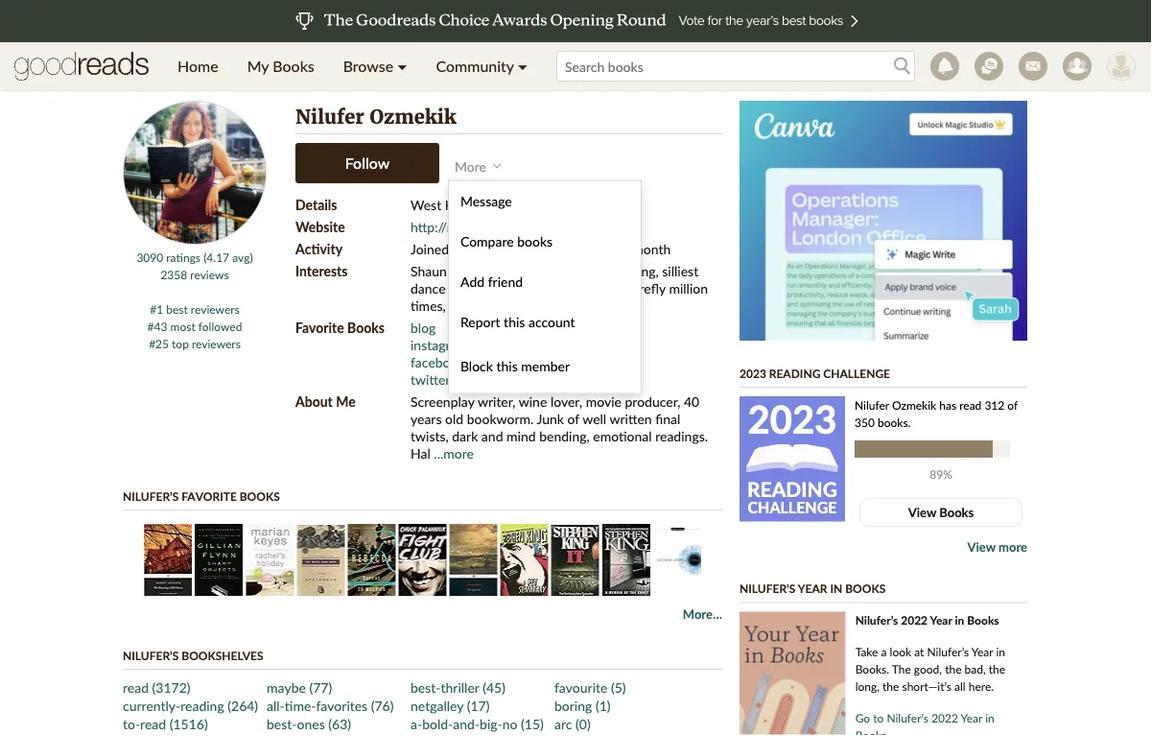 Task type: locate. For each thing, give the bounding box(es) containing it.
0 horizontal spatial ▾
[[398, 57, 407, 75]]

nilufer up follow
[[296, 105, 365, 129]]

1 horizontal spatial of
[[568, 410, 580, 427]]

favourite‎               (5) link
[[555, 679, 626, 695]]

my group discussions image
[[975, 52, 1004, 81]]

nilufer's for nilufer's bookshelves
[[123, 648, 179, 662]]

joined
[[411, 240, 449, 257]]

movie
[[586, 393, 622, 409]]

nilufer's up a
[[856, 613, 899, 627]]

go
[[856, 711, 871, 725]]

best- inside best-thriller‎               (45) netgalley‎               (17) a-bold-and-big-no‎               (15)
[[411, 679, 441, 695]]

to-
[[123, 715, 140, 732]]

1 vertical spatial 2022
[[932, 711, 959, 725]]

challenge
[[824, 366, 891, 380]]

ozmekik for nilufer ozmekik has read 312 of 350 books.
[[892, 398, 937, 412]]

silliest
[[662, 262, 699, 279]]

last
[[545, 240, 566, 257]]

books right my
[[273, 57, 314, 75]]

advertisement region
[[740, 101, 1028, 341]]

0 horizontal spatial of
[[451, 262, 462, 279]]

notifications image
[[931, 52, 960, 81]]

year down here. on the bottom
[[961, 711, 983, 725]]

1 horizontal spatial nilufer
[[855, 398, 890, 412]]

0 vertical spatial best-
[[411, 679, 441, 695]]

browse ▾
[[343, 57, 407, 75]]

ozmekik inside nilufer ozmekik has read 312 of 350 books.
[[892, 398, 937, 412]]

▾ for community ▾
[[518, 57, 528, 75]]

1 vertical spatial ozmekik
[[892, 398, 937, 412]]

sharp objects by gillian flynn image
[[195, 524, 243, 596]]

on writing by stephen king image
[[602, 524, 650, 596]]

books down to
[[856, 728, 887, 735]]

1 horizontal spatial books
[[517, 233, 553, 249]]

community ▾
[[436, 57, 528, 75]]

nilufer for nilufer ozmekik has read 312 of 350 books.
[[855, 398, 890, 412]]

of down lover, at the bottom of the page
[[568, 410, 580, 427]]

2023 down reading
[[748, 395, 837, 441]]

spinning,
[[607, 262, 659, 279]]

2 horizontal spatial of
[[1008, 398, 1018, 412]]

avg)
[[232, 250, 253, 264]]

books inside shaun of the dead, winery tours, spinning, silliest dance moves, tom hardy,rewatching firefly million times, cooking( just kidding) favorite books
[[347, 319, 385, 335]]

in inside joined in march 2016,             last active this month interests
[[453, 240, 463, 257]]

hal
[[411, 445, 431, 461]]

the up moves,
[[466, 262, 485, 279]]

west
[[411, 196, 442, 213]]

reviewers down followed
[[192, 337, 241, 351]]

more
[[999, 539, 1028, 555]]

2 ▾ from the left
[[518, 57, 528, 75]]

view for view more
[[968, 539, 996, 555]]

0 horizontal spatial view
[[909, 505, 937, 520]]

all-time-favorites‎               (76) link
[[267, 697, 394, 714]]

(63)
[[328, 715, 351, 732]]

books.
[[878, 415, 911, 429]]

2022 down the all
[[932, 711, 959, 725]]

month
[[633, 240, 671, 257]]

▾ right community
[[518, 57, 528, 75]]

rebecca by daphne du maurier image
[[348, 524, 396, 596]]

nilufer up 350
[[855, 398, 890, 412]]

year up bad,
[[972, 645, 994, 659]]

▾
[[398, 57, 407, 75], [518, 57, 528, 75]]

ca
[[516, 196, 533, 213]]

nilufer's left favorite
[[123, 489, 179, 503]]

nilufer's left 'in'
[[740, 582, 796, 595]]

of mice and men by john steinbeck image
[[297, 525, 345, 596]]

1 horizontal spatial ▾
[[518, 57, 528, 75]]

0 vertical spatial 2023
[[740, 366, 767, 380]]

1 horizontal spatial view
[[968, 539, 996, 555]]

Search books text field
[[557, 51, 916, 82]]

instagram link
[[411, 336, 468, 353]]

about
[[296, 393, 333, 409]]

it by stephen king image
[[552, 524, 600, 596]]

details
[[296, 196, 337, 213]]

rachel's holiday by marian keyes image
[[246, 524, 294, 596]]

0 vertical spatial books
[[517, 233, 553, 249]]

2 vertical spatial this
[[497, 357, 518, 374]]

0 vertical spatial nilufer
[[296, 105, 365, 129]]

2023 reading challenge
[[740, 366, 891, 380]]

thriller‎
[[441, 679, 479, 695]]

nilufer
[[296, 105, 365, 129], [855, 398, 890, 412]]

0 horizontal spatial ozmekik
[[370, 105, 457, 129]]

instagram
[[411, 336, 468, 353]]

1 horizontal spatial ozmekik
[[892, 398, 937, 412]]

of up moves,
[[451, 262, 462, 279]]

big-
[[480, 715, 503, 732]]

facebook link
[[411, 354, 465, 370]]

this inside button
[[497, 357, 518, 374]]

a-bold-and-big-no‎               (15) link
[[411, 715, 544, 732]]

producer,
[[625, 393, 681, 409]]

ozmekik
[[370, 105, 457, 129], [892, 398, 937, 412]]

follow
[[345, 154, 390, 172]]

all
[[955, 679, 966, 693]]

dark
[[452, 428, 478, 444]]

view left 'more'
[[968, 539, 996, 555]]

times,
[[411, 297, 446, 313]]

0 vertical spatial 2022
[[901, 613, 928, 627]]

in inside take a look at nilufer's year in books. the good, the bad, the long, the short—it's all here.
[[997, 645, 1006, 659]]

2022
[[901, 613, 928, 627], [932, 711, 959, 725]]

0 horizontal spatial best-
[[267, 715, 297, 732]]

maybe‎
[[267, 679, 306, 695]]

facebook
[[411, 354, 465, 370]]

nilufer's for nilufer's favorite books
[[123, 489, 179, 503]]

maybe‎               (77) all-time-favorites‎               (76) best-ones‎               (63)
[[267, 679, 394, 732]]

3090
[[137, 250, 163, 264]]

1 vertical spatial view
[[968, 539, 996, 555]]

0 vertical spatial ozmekik
[[370, 105, 457, 129]]

reading
[[748, 478, 838, 502]]

▾ for browse ▾
[[398, 57, 407, 75]]

challenge
[[748, 498, 837, 516]]

view down 89%
[[909, 505, 937, 520]]

(264)
[[228, 697, 258, 714]]

1 vertical spatial nilufer
[[855, 398, 890, 412]]

short—it's
[[903, 679, 952, 693]]

year inside go to nilufer's 2022 year in books
[[961, 711, 983, 725]]

1 vertical spatial 2023
[[748, 395, 837, 441]]

ozmekik up books.
[[892, 398, 937, 412]]

nilufer's up good,
[[928, 645, 969, 659]]

year up take a look at nilufer's year in books. the good, the bad, the long, the short—it's all here.
[[930, 613, 953, 627]]

of right 312
[[1008, 398, 1018, 412]]

1 ▾ from the left
[[398, 57, 407, 75]]

0 vertical spatial this
[[608, 240, 629, 257]]

books right the favorite
[[347, 319, 385, 335]]

home
[[178, 57, 218, 75]]

1 horizontal spatial 2022
[[932, 711, 959, 725]]

inbox image
[[1019, 52, 1048, 81]]

in
[[453, 240, 463, 257], [955, 613, 965, 627], [997, 645, 1006, 659], [986, 711, 995, 725]]

view books link
[[860, 498, 1023, 527]]

nilufer inside nilufer ozmekik has read 312 of 350 books.
[[855, 398, 890, 412]]

1 vertical spatial best-
[[267, 715, 297, 732]]

report this account link
[[449, 302, 641, 342]]

0 horizontal spatial 2022
[[901, 613, 928, 627]]

#25 top reviewers link
[[149, 337, 241, 351]]

1984 by george orwell image
[[653, 524, 701, 596]]

40
[[684, 393, 700, 409]]

1 horizontal spatial best-
[[411, 679, 441, 695]]

0 horizontal spatial nilufer
[[296, 105, 365, 129]]

(5)
[[611, 679, 626, 695]]

view for view books
[[909, 505, 937, 520]]

books inside menu
[[273, 57, 314, 75]]

▾ inside community ▾ "dropdown button"
[[518, 57, 528, 75]]

2023 for 2023
[[748, 395, 837, 441]]

community
[[436, 57, 514, 75]]

nilufer's right to
[[887, 711, 929, 725]]

read‎
[[123, 679, 149, 695], [140, 715, 166, 732]]

nilufer ozmekik image
[[123, 101, 267, 245]]

0 vertical spatial view
[[909, 505, 937, 520]]

▾ right browse
[[398, 57, 407, 75]]

89%
[[930, 467, 953, 481]]

favourite‎               (5) boring‎               (1) arc‎               (0)
[[555, 679, 626, 732]]

final
[[656, 410, 681, 427]]

books inside go to nilufer's 2022 year in books
[[856, 728, 887, 735]]

0 horizontal spatial books
[[240, 489, 280, 503]]

▾ inside browse ▾ dropdown button
[[398, 57, 407, 75]]

1 vertical spatial this
[[504, 314, 525, 330]]

bold-
[[422, 715, 453, 732]]

this for account
[[504, 314, 525, 330]]

2023 left reading
[[740, 366, 767, 380]]

bookworm.
[[467, 410, 534, 427]]

best- up netgalley‎
[[411, 679, 441, 695]]

block
[[461, 357, 493, 374]]

this
[[608, 240, 629, 257], [504, 314, 525, 330], [497, 357, 518, 374]]

arc‎               (0) link
[[555, 715, 591, 732]]

reviewers up followed
[[191, 302, 240, 316]]

good,
[[914, 662, 942, 676]]

nilufer's inside take a look at nilufer's year in books. the good, the bad, the long, the short—it's all here.
[[928, 645, 969, 659]]

best-ones‎               (63) link
[[267, 715, 351, 732]]

2022 up at
[[901, 613, 928, 627]]

best-
[[411, 679, 441, 695], [267, 715, 297, 732]]

this down just
[[504, 314, 525, 330]]

best- down all-
[[267, 715, 297, 732]]

netgalley‎               (17) link
[[411, 697, 490, 714]]

view more link
[[968, 539, 1028, 555]]

old
[[445, 410, 464, 427]]

nilufer ozmekik has read 312 of 350 books. link
[[855, 396, 1023, 431]]

ozmekik down browse ▾ dropdown button at the left top
[[370, 105, 457, 129]]

this right block
[[497, 357, 518, 374]]

read‎ up currently-
[[123, 679, 149, 695]]

screenplay writer, wine lover, movie producer, 40 years old bookworm. junk of well written final twists, dark and mind bending, emotional readings. hal ...more
[[411, 393, 708, 461]]

read‎ down currently-
[[140, 715, 166, 732]]

this up spinning,
[[608, 240, 629, 257]]

friend
[[488, 273, 523, 290]]

friend requests image
[[1063, 52, 1092, 81]]

shaun of the dead, winery tours, spinning, silliest dance moves, tom hardy,rewatching firefly million times, cooking( just kidding) favorite books
[[296, 262, 708, 335]]

message link
[[449, 181, 641, 221]]

nilufer's up read‎               (3172) link
[[123, 648, 179, 662]]

(1516)
[[170, 715, 208, 732]]

menu
[[163, 42, 542, 90]]

(1220
[[537, 196, 572, 213]]

best
[[166, 302, 188, 316]]



Task type: vqa. For each thing, say whether or not it's contained in the screenshot.
Vickers
no



Task type: describe. For each thing, give the bounding box(es) containing it.
hardy,rewatching
[[522, 280, 625, 296]]

books right 'in'
[[846, 582, 886, 595]]

year in books image
[[740, 612, 846, 735]]

this inside joined in march 2016,             last active this month interests
[[608, 240, 629, 257]]

ones‎
[[297, 715, 325, 732]]

(77)
[[309, 679, 332, 695]]

#43 most followed link
[[147, 320, 242, 333]]

read‎               (3172) currently-reading‎               (264) to-read‎               (1516)
[[123, 679, 258, 732]]

menu containing home
[[163, 42, 542, 90]]

0 vertical spatial reviewers
[[191, 302, 240, 316]]

mi)
[[575, 196, 593, 213]]

nilufer for nilufer ozmekik
[[296, 105, 365, 129]]

nilufer's favorite books
[[123, 489, 280, 503]]

currently-
[[123, 697, 181, 714]]

more… link
[[683, 606, 723, 621]]

(45)
[[483, 679, 506, 695]]

arc‎
[[555, 715, 572, 732]]

time-
[[285, 697, 316, 714]]

and
[[482, 428, 503, 444]]

add friend
[[461, 273, 523, 290]]

2358
[[161, 268, 187, 282]]

(76)
[[371, 697, 394, 714]]

2016,
[[508, 240, 542, 257]]

fight club by chuck palahniuk image
[[399, 524, 447, 596]]

reading‎
[[181, 697, 224, 714]]

maybe‎               (77) link
[[267, 679, 332, 695]]

community ▾ button
[[422, 42, 542, 90]]

bookshelves
[[182, 648, 263, 662]]

2023 reading challenge link
[[740, 366, 891, 380]]

nilufer's for nilufer's 2022 year in books
[[856, 613, 899, 627]]

2022 inside go to nilufer's 2022 year in books
[[932, 711, 959, 725]]

1 vertical spatial books
[[240, 489, 280, 503]]

1 vertical spatial read‎
[[140, 715, 166, 732]]

me
[[336, 393, 356, 409]]

read
[[960, 398, 982, 412]]

Search for books to add to your shelves search field
[[557, 51, 916, 82]]

ruby anderson image
[[1107, 52, 1136, 81]]

2023 reading challenge image
[[743, 436, 843, 477]]

kidding)
[[527, 297, 574, 313]]

compare
[[461, 233, 514, 249]]

books.
[[856, 662, 890, 676]]

more button
[[455, 153, 508, 179]]

look
[[890, 645, 912, 659]]

the
[[892, 662, 912, 676]]

top
[[172, 337, 189, 351]]

bad,
[[965, 662, 986, 676]]

blog link
[[411, 319, 436, 335]]

a
[[881, 645, 887, 659]]

well
[[583, 410, 607, 427]]

long,
[[856, 679, 880, 693]]

nilufer's inside go to nilufer's 2022 year in books
[[887, 711, 929, 725]]

block this member button
[[461, 354, 570, 381]]

ozmekik for nilufer ozmekik
[[370, 105, 457, 129]]

favourite‎
[[555, 679, 608, 695]]

the right bad,
[[989, 662, 1006, 676]]

don quixote by miguel de cervantes saavedra image
[[450, 524, 498, 596]]

boring‎
[[555, 697, 592, 714]]

0 vertical spatial read‎
[[123, 679, 149, 695]]

in inside go to nilufer's 2022 year in books
[[986, 711, 995, 725]]

home link
[[163, 42, 233, 90]]

reviews
[[190, 268, 229, 282]]

member
[[521, 357, 570, 374]]

tom
[[493, 280, 518, 296]]

(0)
[[576, 715, 591, 732]]

350
[[855, 415, 875, 429]]

report
[[461, 314, 500, 330]]

best- inside the maybe‎               (77) all-time-favorites‎               (76) best-ones‎               (63)
[[267, 715, 297, 732]]

nilufer's for nilufer's year in books
[[740, 582, 796, 595]]

add friend link
[[449, 261, 641, 302]]

all-
[[267, 697, 285, 714]]

to-read‎               (1516) link
[[123, 715, 208, 732]]

(4.17 avg) link
[[204, 250, 253, 264]]

1 vertical spatial reviewers
[[192, 337, 241, 351]]

followed
[[198, 320, 242, 333]]

best-thriller‎               (45) link
[[411, 679, 506, 695]]

nilufer's favorite books link
[[123, 489, 280, 503]]

of inside shaun of the dead, winery tours, spinning, silliest dance moves, tom hardy,rewatching firefly million times, cooking( just kidding) favorite books
[[451, 262, 462, 279]]

of inside screenplay writer, wine lover, movie producer, 40 years old bookworm. junk of well written final twists, dark and mind bending, emotional readings. hal ...more
[[568, 410, 580, 427]]

the inside shaun of the dead, winery tours, spinning, silliest dance moves, tom hardy,rewatching firefly million times, cooking( just kidding) favorite books
[[466, 262, 485, 279]]

nilufer's year in books
[[740, 582, 886, 595]]

at
[[915, 645, 925, 659]]

books down 89%
[[940, 505, 974, 520]]

million
[[669, 280, 708, 296]]

the up the all
[[945, 662, 962, 676]]

pet sematary by stephen king image
[[501, 524, 549, 596]]

most
[[170, 320, 196, 333]]

my books
[[247, 57, 314, 75]]

(4.17
[[204, 250, 229, 264]]

year left 'in'
[[798, 582, 828, 595]]

year inside take a look at nilufer's year in books. the good, the bad, the long, the short—it's all here.
[[972, 645, 994, 659]]

writer,
[[478, 393, 516, 409]]

go to nilufer's 2022 year in books link
[[856, 711, 995, 735]]

books up bad,
[[968, 613, 1000, 627]]

the down the in the right of the page
[[883, 679, 900, 693]]

march
[[467, 240, 504, 257]]

the haunting of hill house by shirley jackson image
[[144, 524, 192, 596]]

browse
[[343, 57, 394, 75]]

favorite
[[296, 319, 344, 335]]

follow button
[[296, 143, 440, 183]]

312
[[985, 398, 1005, 412]]

...more link
[[434, 445, 474, 461]]

nilufer's year in books link
[[740, 582, 886, 595]]

and-
[[453, 715, 480, 732]]

a-
[[411, 715, 422, 732]]

2023 for 2023 reading challenge
[[740, 366, 767, 380]]

no‎
[[503, 715, 518, 732]]

shaun
[[411, 262, 447, 279]]

my books link
[[233, 42, 329, 90]]

twists,
[[411, 428, 449, 444]]

of inside nilufer ozmekik has read 312 of 350 books.
[[1008, 398, 1018, 412]]

2358 reviews link
[[161, 268, 229, 282]]

this for member
[[497, 357, 518, 374]]

compare books
[[461, 233, 553, 249]]

go to nilufer's 2022 year in books
[[856, 711, 995, 735]]

winery
[[526, 262, 566, 279]]

nilufer ozmekik has read 312 of 350 books.
[[855, 398, 1018, 429]]



